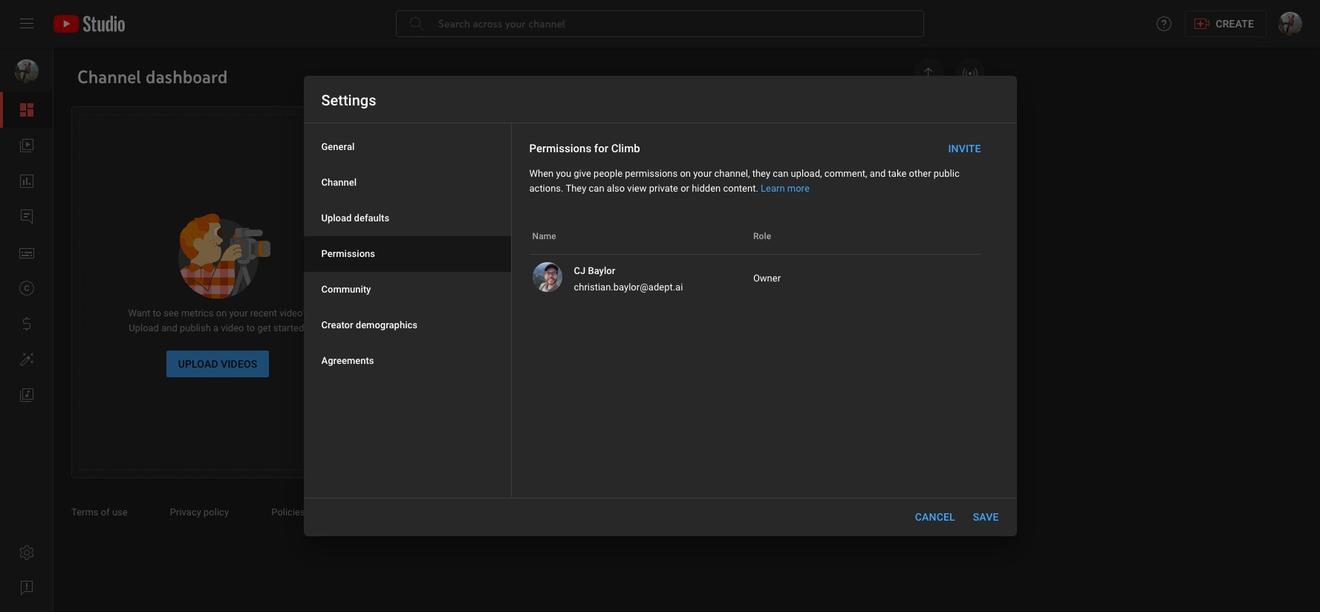 Task type: locate. For each thing, give the bounding box(es) containing it.
go to channel analytics link
[[383, 390, 674, 417]]

permissions up you on the top of page
[[529, 142, 591, 155]]

upload
[[321, 212, 352, 224], [129, 322, 159, 334], [178, 358, 218, 370]]

upload down publish
[[178, 358, 218, 370]]

metrics
[[181, 308, 214, 319]]

actions.
[[529, 183, 563, 194]]

0 horizontal spatial can
[[589, 183, 604, 194]]

0 vertical spatial permissions
[[529, 142, 591, 155]]

upload defaults
[[321, 212, 389, 224]]

they
[[566, 183, 586, 194]]

your up hidden
[[693, 168, 712, 179]]

cancel
[[915, 511, 955, 523]]

go to channel analytics button
[[394, 390, 546, 417]]

"top community clips" shelf available now link
[[711, 152, 967, 192]]

community left guidelines
[[807, 248, 856, 259]]

to right changes
[[796, 248, 805, 259]]

row containing cj baylor
[[529, 255, 981, 302]]

give
[[574, 168, 591, 179]]

and inside want to see metrics on your recent video? upload and publish a video to get started.
[[161, 322, 177, 334]]

and left take
[[870, 168, 886, 179]]

cj baylor christian.baylor@adept.ai
[[574, 265, 683, 293]]

upload inside settings dialog
[[321, 212, 352, 224]]

to
[[796, 248, 805, 259], [153, 308, 161, 319], [246, 322, 255, 334], [417, 397, 431, 409]]

"top
[[711, 165, 730, 176]]

defaults
[[354, 212, 389, 224]]

1 horizontal spatial on
[[680, 168, 691, 179]]

policies & safety link
[[271, 507, 357, 518]]

on up "or" at the right
[[680, 168, 691, 179]]

0 horizontal spatial on
[[216, 308, 227, 319]]

warnings
[[711, 263, 750, 274]]

permissions
[[529, 142, 591, 155], [321, 248, 375, 259]]

terms of use
[[71, 507, 130, 518]]

community inside upcoming changes to community guidelines warnings
[[807, 248, 856, 259]]

safety
[[316, 507, 343, 518]]

to left the get on the bottom of page
[[246, 322, 255, 334]]

shelf
[[809, 165, 830, 176]]

can up learn more link
[[773, 168, 788, 179]]

1 horizontal spatial permissions
[[529, 142, 591, 155]]

menu
[[303, 129, 511, 379]]

terms
[[71, 507, 98, 518]]

0 vertical spatial upload
[[321, 212, 352, 224]]

0 vertical spatial and
[[870, 168, 886, 179]]

analytics
[[484, 397, 540, 409]]

save button
[[967, 504, 1005, 530]]

0 horizontal spatial community
[[321, 284, 371, 295]]

1 horizontal spatial community
[[807, 248, 856, 259]]

privacy policy
[[170, 507, 231, 518]]

column header inside settings dialog
[[874, 218, 981, 254]]

0 horizontal spatial permissions
[[321, 248, 375, 259]]

your inside when you give people permissions on your channel, they can upload, comment, and take         other public actions. they can also view private or hidden content.
[[693, 168, 712, 179]]

permissions for climb
[[529, 142, 640, 155]]

available
[[832, 165, 870, 176]]

upload inside button
[[178, 358, 218, 370]]

your
[[693, 168, 712, 179], [229, 308, 248, 319]]

more
[[787, 183, 810, 194]]

learn more
[[761, 183, 810, 194]]

and
[[870, 168, 886, 179], [161, 322, 177, 334]]

to right go
[[417, 397, 431, 409]]

upload videos button
[[166, 351, 269, 377]]

your inside want to see metrics on your recent video? upload and publish a video to get started.
[[229, 308, 248, 319]]

upload,
[[791, 168, 822, 179]]

upload left defaults
[[321, 212, 352, 224]]

column header
[[874, 218, 981, 254]]

privacy
[[170, 507, 201, 518]]

1 vertical spatial can
[[589, 183, 604, 194]]

owner
[[753, 273, 781, 284]]

0 vertical spatial community
[[807, 248, 856, 259]]

and down see
[[161, 322, 177, 334]]

on
[[680, 168, 691, 179], [216, 308, 227, 319]]

permissions inside menu
[[321, 248, 375, 259]]

0 vertical spatial your
[[693, 168, 712, 179]]

community
[[733, 165, 781, 176]]

1 vertical spatial permissions
[[321, 248, 375, 259]]

agreements
[[321, 355, 374, 366]]

1 horizontal spatial can
[[773, 168, 788, 179]]

row
[[529, 218, 981, 255], [529, 255, 981, 302]]

videos
[[221, 358, 257, 370]]

upload down want
[[129, 322, 159, 334]]

2 row from the top
[[529, 255, 981, 302]]

permissions down upload defaults
[[321, 248, 375, 259]]

on inside want to see metrics on your recent video? upload and publish a video to get started.
[[216, 308, 227, 319]]

community
[[807, 248, 856, 259], [321, 284, 371, 295]]

settings dialog
[[303, 76, 1017, 536]]

content.
[[723, 183, 758, 194]]

on up a
[[216, 308, 227, 319]]

permissions
[[625, 168, 678, 179]]

0 —
[[635, 274, 655, 285]]

0 horizontal spatial your
[[229, 308, 248, 319]]

1 vertical spatial upload
[[129, 322, 159, 334]]

go to channel analytics
[[400, 397, 540, 409]]

community up creator
[[321, 284, 371, 295]]

1 vertical spatial and
[[161, 322, 177, 334]]

also
[[607, 183, 625, 194]]

0 vertical spatial on
[[680, 168, 691, 179]]

1 vertical spatial on
[[216, 308, 227, 319]]

row up warnings
[[529, 218, 981, 255]]

0 horizontal spatial upload
[[129, 322, 159, 334]]

1 vertical spatial community
[[321, 284, 371, 295]]

upcoming changes to community guidelines warnings link
[[711, 235, 967, 290]]

can down people on the left of the page
[[589, 183, 604, 194]]

and inside when you give people permissions on your channel, they can upload, comment, and take         other public actions. they can also view private or hidden content.
[[870, 168, 886, 179]]

1 vertical spatial your
[[229, 308, 248, 319]]

menu inside settings dialog
[[303, 129, 511, 379]]

started.
[[273, 322, 307, 334]]

row down role
[[529, 255, 981, 302]]

2 vertical spatial upload
[[178, 358, 218, 370]]

baylor
[[588, 265, 615, 276]]

cj
[[574, 265, 586, 276]]

1 horizontal spatial and
[[870, 168, 886, 179]]

your up video
[[229, 308, 248, 319]]

can
[[773, 168, 788, 179], [589, 183, 604, 194]]

1 horizontal spatial upload
[[178, 358, 218, 370]]

for
[[594, 142, 608, 155]]

0 horizontal spatial and
[[161, 322, 177, 334]]

channel
[[434, 397, 482, 409]]

take
[[888, 168, 907, 179]]

1 row from the top
[[529, 218, 981, 255]]

invite button
[[942, 135, 987, 162]]

community inside menu
[[321, 284, 371, 295]]

or
[[681, 183, 689, 194]]

name
[[532, 231, 556, 241]]

video?
[[280, 308, 307, 319]]

menu containing general
[[303, 129, 511, 379]]

2 horizontal spatial upload
[[321, 212, 352, 224]]

1 horizontal spatial your
[[693, 168, 712, 179]]



Task type: vqa. For each thing, say whether or not it's contained in the screenshot.
hours
no



Task type: describe. For each thing, give the bounding box(es) containing it.
when
[[529, 168, 554, 179]]

upcoming changes to community guidelines warnings
[[711, 248, 904, 274]]

a
[[213, 322, 219, 334]]

want to see metrics on your recent video? upload and publish a video to get started.
[[128, 308, 307, 334]]

settings
[[321, 91, 376, 109]]

you
[[556, 168, 571, 179]]

general
[[321, 141, 355, 152]]

learn more link
[[761, 183, 810, 194]]

creator
[[321, 319, 353, 331]]

upload inside want to see metrics on your recent video? upload and publish a video to get started.
[[129, 322, 159, 334]]

policy
[[204, 507, 229, 518]]

go
[[400, 397, 415, 409]]

permissions for permissions
[[321, 248, 375, 259]]

view
[[627, 183, 647, 194]]

upcoming
[[711, 248, 755, 259]]

create
[[1216, 18, 1254, 30]]

use
[[112, 507, 128, 518]]

on inside when you give people permissions on your channel, they can upload, comment, and take         other public actions. they can also view private or hidden content.
[[680, 168, 691, 179]]

channel,
[[714, 168, 750, 179]]

climb
[[611, 142, 640, 155]]

when you give people permissions on your channel, they can upload, comment, and take         other public actions. they can also view private or hidden content.
[[529, 168, 960, 194]]

comment,
[[824, 168, 867, 179]]

video
[[221, 322, 244, 334]]

cancel button
[[909, 504, 961, 530]]

invite
[[948, 143, 981, 155]]

create button
[[1185, 10, 1267, 37]]

upload for upload defaults
[[321, 212, 352, 224]]

&
[[307, 507, 313, 518]]

changes
[[757, 248, 794, 259]]

terms of use link
[[71, 507, 142, 518]]

get
[[257, 322, 271, 334]]

publish
[[180, 322, 211, 334]]

they
[[752, 168, 770, 179]]

user avatar image
[[532, 262, 562, 292]]

policies
[[271, 507, 305, 518]]

to inside button
[[417, 397, 431, 409]]

to left see
[[153, 308, 161, 319]]

policies & safety
[[271, 507, 345, 518]]

want
[[128, 308, 150, 319]]

save
[[973, 511, 999, 523]]

hidden
[[692, 183, 721, 194]]

upload videos
[[178, 358, 257, 370]]

learn
[[761, 183, 785, 194]]

—
[[648, 274, 655, 285]]

of
[[101, 507, 110, 518]]

now
[[873, 165, 891, 176]]

account image
[[1279, 12, 1302, 36]]

to inside upcoming changes to community guidelines warnings
[[796, 248, 805, 259]]

public
[[934, 168, 960, 179]]

guidelines
[[859, 248, 904, 259]]

0 vertical spatial can
[[773, 168, 788, 179]]

channel
[[321, 177, 357, 188]]

see
[[164, 308, 179, 319]]

clips"
[[783, 165, 807, 176]]

"top community clips" shelf available now
[[711, 165, 891, 176]]

recent
[[250, 308, 277, 319]]

role
[[753, 231, 771, 241]]

demographics
[[356, 319, 417, 331]]

permissions for permissions for climb
[[529, 142, 591, 155]]

private
[[649, 183, 678, 194]]

people
[[594, 168, 623, 179]]

row containing name
[[529, 218, 981, 255]]

christian.baylor@adept.ai
[[574, 282, 683, 293]]

creator demographics
[[321, 319, 417, 331]]

other
[[909, 168, 931, 179]]

0
[[635, 274, 640, 285]]

upload for upload videos
[[178, 358, 218, 370]]

privacy policy link
[[170, 507, 243, 518]]



